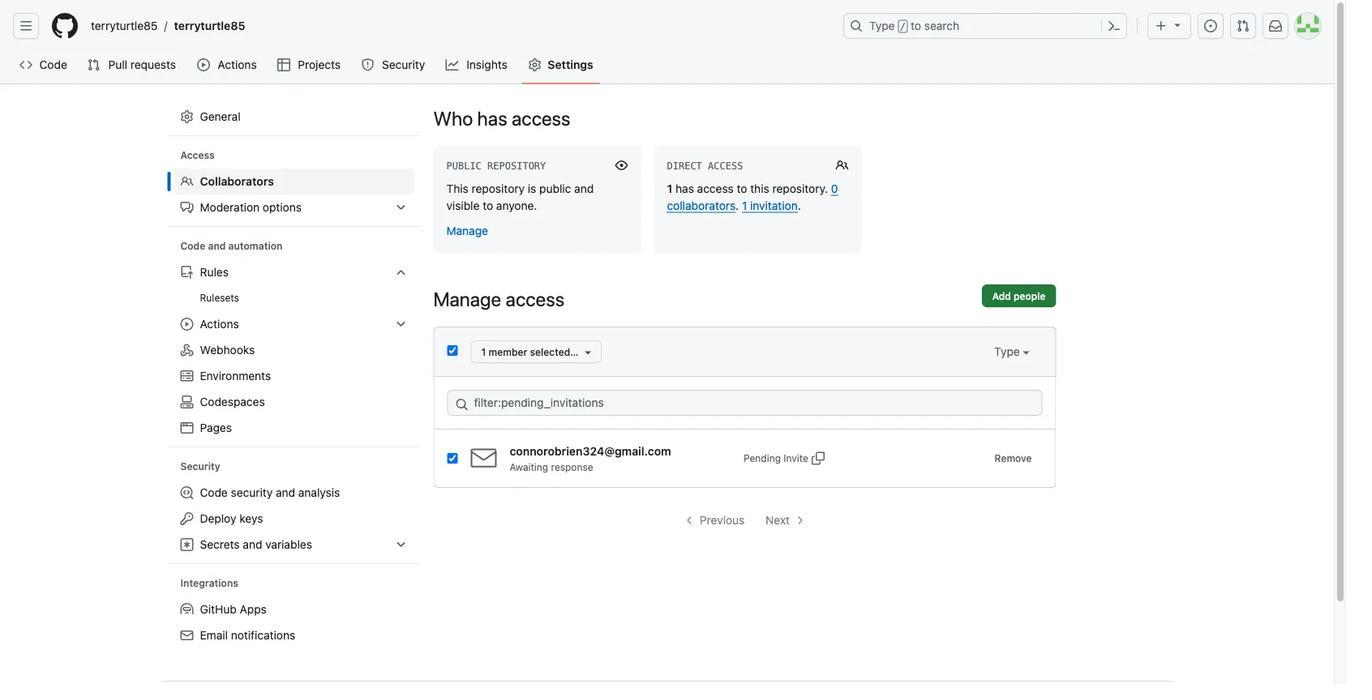 Task type: locate. For each thing, give the bounding box(es) containing it.
1 vertical spatial has
[[676, 182, 695, 195]]

0 vertical spatial security
[[382, 58, 425, 71]]

0 horizontal spatial type
[[870, 19, 895, 32]]

access up 1 member selected… popup button
[[506, 288, 565, 311]]

security right shield icon
[[382, 58, 425, 71]]

type
[[870, 19, 895, 32], [995, 345, 1024, 359]]

actions inside actions link
[[218, 58, 257, 71]]

/ for terryturtle85
[[164, 19, 168, 32]]

public
[[447, 161, 482, 172], [540, 182, 572, 195]]

terryturtle85
[[91, 19, 158, 32], [174, 19, 245, 32]]

actions
[[218, 58, 257, 71], [200, 318, 239, 331]]

chevron down image
[[395, 266, 408, 279]]

1 member selected… button
[[471, 341, 602, 364]]

to left search
[[911, 19, 922, 32]]

1 . from the left
[[736, 199, 739, 212]]

actions button
[[174, 312, 414, 338]]

projects link
[[271, 53, 349, 77]]

to left this
[[737, 182, 748, 195]]

security up codescan icon
[[181, 461, 220, 473]]

1 left member
[[482, 346, 486, 358]]

0 horizontal spatial git pull request image
[[87, 58, 100, 71]]

copy invite link image
[[812, 452, 825, 465]]

and down the 'keys'
[[243, 538, 262, 552]]

1 vertical spatial code
[[181, 241, 206, 252]]

1 vertical spatial 1
[[742, 199, 748, 212]]

type down 'add'
[[995, 345, 1024, 359]]

has right the who
[[478, 107, 508, 130]]

people image
[[181, 175, 194, 188]]

list containing terryturtle85 / terryturtle85
[[84, 13, 834, 39]]

1 vertical spatial manage
[[434, 288, 502, 311]]

collaborators
[[667, 199, 736, 212]]

.
[[736, 199, 739, 212], [798, 199, 802, 212]]

code up deploy
[[200, 486, 228, 500]]

repository inside this repository is public and visible to anyone.
[[472, 182, 525, 195]]

code for code and automation
[[181, 241, 206, 252]]

1 terryturtle85 link from the left
[[84, 13, 164, 39]]

0 horizontal spatial to
[[483, 199, 493, 212]]

repository
[[488, 161, 546, 172], [472, 182, 525, 195]]

0 vertical spatial actions
[[218, 58, 257, 71]]

git pull request image left the notifications icon
[[1237, 19, 1250, 32]]

type left search
[[870, 19, 895, 32]]

2 terryturtle85 link from the left
[[168, 13, 252, 39]]

pages link
[[174, 415, 414, 441]]

public up this in the left top of the page
[[447, 161, 482, 172]]

terryturtle85 / terryturtle85
[[91, 19, 245, 32]]

code for code security and analysis
[[200, 486, 228, 500]]

analysis
[[298, 486, 340, 500]]

1 member selected…
[[482, 346, 582, 358]]

1 horizontal spatial terryturtle85
[[174, 19, 245, 32]]

email notifications
[[200, 629, 296, 643]]

moderation options
[[200, 201, 302, 214]]

and
[[575, 182, 594, 195], [208, 241, 226, 252], [276, 486, 295, 500], [243, 538, 262, 552]]

1 vertical spatial git pull request image
[[87, 58, 100, 71]]

/
[[164, 19, 168, 32], [900, 21, 906, 32]]

manage
[[447, 224, 488, 237], [434, 288, 502, 311]]

mail image
[[181, 630, 194, 643]]

0 vertical spatial type
[[870, 19, 895, 32]]

/ inside type / to search
[[900, 21, 906, 32]]

webhooks
[[200, 344, 255, 357]]

codescan image
[[181, 487, 194, 500]]

repository up is
[[488, 161, 546, 172]]

0 vertical spatial 1
[[667, 182, 673, 195]]

actions link
[[191, 53, 264, 77]]

0 horizontal spatial terryturtle85
[[91, 19, 158, 32]]

1
[[667, 182, 673, 195], [742, 199, 748, 212], [482, 346, 486, 358]]

and up 'rules'
[[208, 241, 226, 252]]

deploy keys
[[200, 512, 263, 526]]

1 horizontal spatial 1
[[667, 182, 673, 195]]

0 horizontal spatial has
[[478, 107, 508, 130]]

/ inside terryturtle85 / terryturtle85
[[164, 19, 168, 32]]

general
[[200, 110, 241, 123]]

actions right play icon
[[218, 58, 257, 71]]

gear image
[[181, 110, 194, 123]]

manage link
[[447, 224, 488, 237]]

terryturtle85 up play icon
[[174, 19, 245, 32]]

moderation options button
[[174, 195, 414, 221]]

has down direct
[[676, 182, 695, 195]]

email
[[200, 629, 228, 643]]

this
[[751, 182, 770, 195]]

None checkbox
[[448, 346, 458, 356]]

pull requests
[[108, 58, 176, 71]]

security list
[[174, 480, 414, 558]]

0 vertical spatial has
[[478, 107, 508, 130]]

to right visible
[[483, 199, 493, 212]]

1 vertical spatial type
[[995, 345, 1024, 359]]

list
[[84, 13, 834, 39]]

1 inside 1 member selected… popup button
[[482, 346, 486, 358]]

secrets
[[200, 538, 240, 552]]

rules button
[[174, 260, 414, 286]]

key image
[[181, 513, 194, 526]]

1 horizontal spatial public
[[540, 182, 572, 195]]

git pull request image
[[1237, 19, 1250, 32], [87, 58, 100, 71]]

/ left search
[[900, 21, 906, 32]]

to inside this repository is public and visible to anyone.
[[483, 199, 493, 212]]

2 vertical spatial 1
[[482, 346, 486, 358]]

0 horizontal spatial 1
[[482, 346, 486, 358]]

and inside dropdown button
[[243, 538, 262, 552]]

1 horizontal spatial has
[[676, 182, 695, 195]]

code inside 'code security and analysis' link
[[200, 486, 228, 500]]

manage for "manage" "link"
[[447, 224, 488, 237]]

insights
[[467, 58, 508, 71]]

0 horizontal spatial terryturtle85 link
[[84, 13, 164, 39]]

deploy keys link
[[174, 506, 414, 532]]

email notifications link
[[174, 623, 414, 649]]

keys
[[240, 512, 263, 526]]

secrets and variables
[[200, 538, 312, 552]]

secrets and variables button
[[174, 532, 414, 558]]

and up deploy keys link
[[276, 486, 295, 500]]

/ up the requests on the left top
[[164, 19, 168, 32]]

0 horizontal spatial .
[[736, 199, 739, 212]]

0 vertical spatial code
[[39, 58, 67, 71]]

terryturtle85 link
[[84, 13, 164, 39], [168, 13, 252, 39]]

remove
[[995, 453, 1033, 465]]

terryturtle85 up pull on the top of the page
[[91, 19, 158, 32]]

play image
[[197, 58, 210, 71]]

browser image
[[181, 422, 194, 435]]

public right is
[[540, 182, 572, 195]]

security link
[[355, 53, 433, 77]]

remove button
[[985, 448, 1043, 470]]

1 vertical spatial public
[[540, 182, 572, 195]]

0 vertical spatial git pull request image
[[1237, 19, 1250, 32]]

1 down 1 has access to this repository. at the top
[[742, 199, 748, 212]]

security
[[382, 58, 425, 71], [181, 461, 220, 473]]

1 vertical spatial actions
[[200, 318, 239, 331]]

search
[[925, 19, 960, 32]]

settings link
[[522, 53, 600, 77]]

1 down direct
[[667, 182, 673, 195]]

command palette image
[[1108, 19, 1121, 32]]

1 vertical spatial security
[[181, 461, 220, 473]]

2 horizontal spatial to
[[911, 19, 922, 32]]

who
[[434, 107, 473, 130]]

1 horizontal spatial to
[[737, 182, 748, 195]]

rulesets
[[200, 293, 239, 304]]

manage for manage access
[[434, 288, 502, 311]]

access up collaborators
[[698, 182, 734, 195]]

actions down rulesets
[[200, 318, 239, 331]]

1 horizontal spatial git pull request image
[[1237, 19, 1250, 32]]

1 horizontal spatial type
[[995, 345, 1024, 359]]

github apps
[[200, 603, 267, 617]]

type / to search
[[870, 19, 960, 32]]

code
[[39, 58, 67, 71], [181, 241, 206, 252], [200, 486, 228, 500]]

2 vertical spatial to
[[483, 199, 493, 212]]

0 vertical spatial repository
[[488, 161, 546, 172]]

anyone.
[[497, 199, 538, 212]]

has for who
[[478, 107, 508, 130]]

0 horizontal spatial public
[[447, 161, 482, 172]]

manage up member
[[434, 288, 502, 311]]

type inside popup button
[[995, 345, 1024, 359]]

1 horizontal spatial security
[[382, 58, 425, 71]]

1 for 1 has access to this repository.
[[667, 182, 673, 195]]

access
[[512, 107, 571, 130], [708, 161, 744, 172], [698, 182, 734, 195], [506, 288, 565, 311]]

. down 1 has access to this repository. at the top
[[736, 199, 739, 212]]

terryturtle85 link up play icon
[[168, 13, 252, 39]]

1 terryturtle85 from the left
[[91, 19, 158, 32]]

triangle down image
[[1172, 18, 1185, 31]]

code and automation list
[[174, 260, 414, 441]]

github
[[200, 603, 237, 617]]

is
[[528, 182, 537, 195]]

code inside code link
[[39, 58, 67, 71]]

0 vertical spatial public
[[447, 161, 482, 172]]

1 horizontal spatial .
[[798, 199, 802, 212]]

variables
[[266, 538, 312, 552]]

1 horizontal spatial terryturtle85 link
[[168, 13, 252, 39]]

and right is
[[575, 182, 594, 195]]

awaiting
[[510, 462, 549, 473]]

integrations list
[[174, 597, 414, 649]]

code right code image
[[39, 58, 67, 71]]

git pull request image left pull on the top of the page
[[87, 58, 100, 71]]

connorobrien324@gmail.com awaiting response
[[510, 445, 672, 473]]

issue opened image
[[1205, 19, 1218, 32]]

who has access
[[434, 107, 571, 130]]

. down repository.
[[798, 199, 802, 212]]

2 vertical spatial code
[[200, 486, 228, 500]]

1 horizontal spatial /
[[900, 21, 906, 32]]

access down gear icon
[[512, 107, 571, 130]]

integrations
[[181, 578, 238, 589]]

2 . from the left
[[798, 199, 802, 212]]

and inside this repository is public and visible to anyone.
[[575, 182, 594, 195]]

manage down visible
[[447, 224, 488, 237]]

code up the repo push 'image'
[[181, 241, 206, 252]]

repository down public           repository
[[472, 182, 525, 195]]

1 vertical spatial repository
[[472, 182, 525, 195]]

0 horizontal spatial /
[[164, 19, 168, 32]]

search image
[[456, 398, 469, 411]]

0 vertical spatial to
[[911, 19, 922, 32]]

actions inside dropdown button
[[200, 318, 239, 331]]

webhook image
[[181, 344, 194, 357]]

codespaces link
[[174, 389, 414, 415]]

terryturtle85 link up pull on the top of the page
[[84, 13, 164, 39]]

0 vertical spatial manage
[[447, 224, 488, 237]]

homepage image
[[52, 13, 78, 39]]



Task type: vqa. For each thing, say whether or not it's contained in the screenshot.
GIT PULL REQUEST 'icon' within the Pull requests link
yes



Task type: describe. For each thing, give the bounding box(es) containing it.
server image
[[181, 370, 194, 383]]

0 collaborators
[[667, 182, 839, 212]]

graph image
[[446, 58, 459, 71]]

rulesets link
[[174, 286, 414, 312]]

code security and analysis link
[[174, 480, 414, 506]]

response
[[551, 462, 594, 473]]

add people button
[[982, 285, 1057, 308]]

environments link
[[174, 364, 414, 389]]

2 horizontal spatial 1
[[742, 199, 748, 212]]

previous page element
[[675, 508, 754, 534]]

code for code
[[39, 58, 67, 71]]

access
[[181, 150, 215, 161]]

settings
[[548, 58, 594, 71]]

. 1 invitation .
[[736, 199, 802, 212]]

people
[[1014, 290, 1046, 302]]

security inside security link
[[382, 58, 425, 71]]

selected…
[[530, 346, 579, 358]]

code security and analysis
[[200, 486, 340, 500]]

people image
[[836, 159, 849, 172]]

type for type / to search
[[870, 19, 895, 32]]

codespaces image
[[181, 396, 194, 409]]

repo push image
[[181, 266, 194, 279]]

1 for 1 member selected…
[[482, 346, 486, 358]]

requests
[[130, 58, 176, 71]]

deploy
[[200, 512, 236, 526]]

pending invite
[[744, 453, 809, 465]]

connorobrien324@gmail.com
[[510, 445, 672, 458]]

add
[[993, 290, 1012, 302]]

public           repository
[[447, 161, 546, 172]]

0 horizontal spatial security
[[181, 461, 220, 473]]

apps
[[240, 603, 267, 617]]

code image
[[19, 58, 32, 71]]

collaborators link
[[174, 169, 414, 195]]

pages
[[200, 422, 232, 435]]

table image
[[277, 58, 290, 71]]

this
[[447, 182, 469, 195]]

environments
[[200, 370, 271, 383]]

1 has access to this repository.
[[667, 182, 832, 195]]

2 terryturtle85 from the left
[[174, 19, 245, 32]]

type button
[[995, 344, 1030, 361]]

general link
[[174, 104, 414, 130]]

invitation connorobrien324@gmail.com checkbox
[[448, 454, 458, 464]]

invite
[[784, 453, 809, 465]]

pull
[[108, 58, 127, 71]]

1 invitation link
[[742, 199, 798, 212]]

0
[[832, 182, 839, 195]]

/ for type
[[900, 21, 906, 32]]

options
[[263, 201, 302, 214]]

eye image
[[615, 159, 628, 172]]

visible
[[447, 199, 480, 212]]

direct access
[[667, 161, 744, 172]]

type for type
[[995, 345, 1024, 359]]

collaborators
[[200, 175, 274, 188]]

gear image
[[529, 58, 542, 71]]

public inside this repository is public and visible to anyone.
[[540, 182, 572, 195]]

notifications image
[[1270, 19, 1283, 32]]

next page element
[[757, 508, 816, 534]]

codespaces
[[200, 396, 265, 409]]

0 collaborators link
[[667, 182, 839, 212]]

add people
[[993, 290, 1046, 302]]

projects
[[298, 58, 341, 71]]

previous
[[700, 514, 745, 527]]

repository for this
[[472, 182, 525, 195]]

shield image
[[361, 58, 374, 71]]

automation
[[229, 241, 283, 252]]

security
[[231, 486, 273, 500]]

pull requests link
[[81, 53, 184, 77]]

code link
[[13, 53, 74, 77]]

access list
[[174, 169, 414, 221]]

rules
[[200, 266, 229, 279]]

Find a collaborator… search field
[[448, 390, 1043, 416]]

next
[[766, 514, 790, 527]]

plus image
[[1155, 19, 1168, 32]]

code and automation
[[181, 241, 283, 252]]

this repository is public and visible to anyone.
[[447, 182, 594, 212]]

has for 1
[[676, 182, 695, 195]]

notifications
[[231, 629, 296, 643]]

github apps link
[[174, 597, 414, 623]]

git pull request image inside pull requests link
[[87, 58, 100, 71]]

member
[[489, 346, 528, 358]]

access up 1 has access to this repository. at the top
[[708, 161, 744, 172]]

hubot image
[[181, 604, 194, 617]]

manage access
[[434, 288, 565, 311]]

repository.
[[773, 182, 828, 195]]

invitation
[[751, 199, 798, 212]]

insights link
[[440, 53, 516, 77]]

repository for public
[[488, 161, 546, 172]]

pending
[[744, 453, 781, 465]]

1 vertical spatial to
[[737, 182, 748, 195]]

moderation
[[200, 201, 260, 214]]

direct
[[667, 161, 703, 172]]



